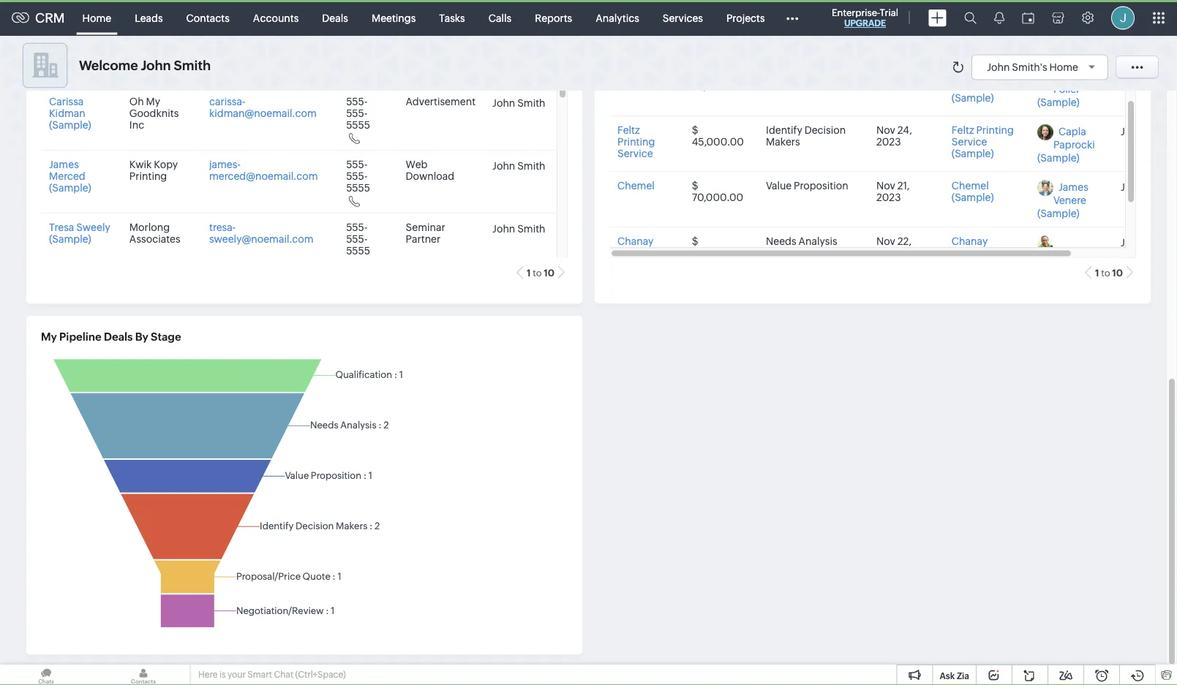 Task type: vqa. For each thing, say whether or not it's contained in the screenshot.
to associated with Nov 21, 2023
yes



Task type: locate. For each thing, give the bounding box(es) containing it.
2023 up 21,
[[877, 137, 901, 148]]

home up foller
[[1050, 61, 1079, 73]]

(sample) up tresa
[[49, 183, 91, 194]]

(sample) for james merced (sample)
[[49, 183, 91, 194]]

analytics link
[[584, 0, 651, 35]]

nov left 21,
[[877, 180, 896, 192]]

feltz printing service link
[[618, 125, 655, 160]]

1 horizontal spatial deals
[[322, 12, 348, 24]]

printing dimensions
[[618, 69, 674, 93]]

stage
[[151, 331, 181, 344]]

nov 22, 2023
[[877, 236, 912, 259]]

2023 for 26,
[[877, 81, 901, 93]]

to
[[533, 268, 542, 279], [1102, 268, 1111, 279]]

2 dimensions from the left
[[952, 81, 1008, 93]]

1 horizontal spatial service
[[952, 137, 988, 148]]

0 vertical spatial james
[[49, 159, 79, 171]]

calendar image
[[1023, 12, 1035, 24]]

$ inside $ 45,000.00
[[692, 125, 699, 137]]

(sample) down chemel (sample)
[[952, 248, 994, 259]]

projects link
[[715, 0, 777, 35]]

value
[[766, 180, 792, 192]]

1 feltz from the left
[[618, 125, 640, 137]]

1 vertical spatial home
[[1050, 61, 1079, 73]]

(sample) down venere
[[1038, 208, 1080, 220]]

1
[[527, 268, 531, 279], [1096, 268, 1100, 279]]

2 vertical spatial 555- 555- 5555
[[346, 222, 370, 257]]

oh
[[129, 96, 144, 108]]

contacts link
[[175, 0, 241, 35]]

chemel (sample) link
[[952, 180, 994, 204]]

dimensions up feltz printing service
[[618, 81, 674, 93]]

search element
[[956, 0, 986, 36]]

james inside james merced (sample)
[[49, 159, 79, 171]]

1 $ from the top
[[692, 69, 699, 81]]

2 nov from the top
[[877, 125, 896, 137]]

nov inside nov 26, 2023
[[877, 69, 896, 81]]

555- 555- 5555
[[346, 96, 370, 131], [346, 159, 370, 194], [346, 222, 370, 257]]

printing down search element
[[952, 69, 990, 81]]

here
[[198, 670, 218, 680]]

$ for $ 45,000.00
[[692, 125, 699, 137]]

james venere (sample) link
[[1038, 182, 1089, 220]]

1 10 from the left
[[544, 268, 555, 279]]

james for venere
[[1059, 182, 1089, 194]]

james down 'kidman'
[[49, 159, 79, 171]]

3 nov from the top
[[877, 180, 896, 192]]

john smith's home
[[988, 61, 1079, 73]]

0 horizontal spatial chanay
[[618, 236, 654, 248]]

(sample) up chemel (sample) link
[[952, 148, 994, 160]]

smart
[[248, 670, 272, 680]]

2 5555 from the top
[[346, 183, 370, 194]]

dimensions
[[618, 81, 674, 93], [952, 81, 1008, 93]]

(sample) inside printing dimensions (sample)
[[952, 93, 994, 104]]

$ right printing dimensions link
[[692, 69, 699, 81]]

555-
[[346, 96, 368, 108], [346, 108, 368, 120], [346, 159, 368, 171], [346, 171, 368, 183], [346, 222, 368, 234], [346, 234, 368, 246]]

download
[[406, 171, 455, 183]]

2 to from the left
[[1102, 268, 1111, 279]]

(sample) inside capla paprocki (sample)
[[1038, 153, 1080, 164]]

quote
[[766, 81, 796, 93]]

1 horizontal spatial 1
[[1096, 268, 1100, 279]]

proposal/price quote
[[766, 69, 836, 93]]

is
[[220, 670, 226, 680]]

nov inside nov 21, 2023
[[877, 180, 896, 192]]

5 555- from the top
[[346, 222, 368, 234]]

4 2023 from the top
[[877, 248, 901, 259]]

(sample) inside feltz printing service (sample)
[[952, 148, 994, 160]]

1 to from the left
[[533, 268, 542, 279]]

upgrade
[[845, 18, 886, 28]]

1 chemel from the left
[[618, 180, 655, 192]]

0 horizontal spatial to
[[533, 268, 542, 279]]

0 horizontal spatial service
[[618, 148, 653, 160]]

0 vertical spatial home
[[82, 12, 111, 24]]

carissa- kidman@noemail.com
[[209, 96, 317, 120]]

$ down 25,000.00
[[692, 125, 699, 137]]

1 horizontal spatial chanay
[[952, 236, 988, 248]]

feltz inside feltz printing service (sample)
[[952, 125, 975, 137]]

printing up morlong
[[129, 171, 167, 183]]

2 chanay from the left
[[952, 236, 988, 248]]

2023 up 24,
[[877, 81, 901, 93]]

$ inside $ 25,000.00
[[692, 69, 699, 81]]

2023 inside nov 21, 2023
[[877, 192, 901, 204]]

(sample) inside james venere (sample)
[[1038, 208, 1080, 220]]

printing down analytics link
[[618, 69, 655, 81]]

john smith
[[493, 97, 546, 109], [1121, 126, 1174, 137], [493, 160, 546, 172], [1121, 181, 1174, 193], [493, 223, 546, 235], [1121, 237, 1174, 249]]

2023 inside nov 24, 2023
[[877, 137, 901, 148]]

0 horizontal spatial 1 to 10
[[527, 268, 555, 279]]

nov 21, 2023
[[877, 180, 910, 204]]

2023 up 22,
[[877, 192, 901, 204]]

1 horizontal spatial my
[[146, 96, 160, 108]]

service inside feltz printing service (sample)
[[952, 137, 988, 148]]

(sample) inside donette foller (sample)
[[1038, 97, 1080, 109]]

foller
[[1054, 84, 1081, 96]]

1 vertical spatial 555- 555- 5555
[[346, 159, 370, 194]]

$ down 70,000.00
[[692, 236, 699, 248]]

$ down '45,000.00' on the top of the page
[[692, 180, 699, 192]]

james up venere
[[1059, 182, 1089, 194]]

$ inside $ 70,000.00
[[692, 180, 699, 192]]

carissa kidman (sample)
[[49, 96, 91, 131]]

james inside james venere (sample)
[[1059, 182, 1089, 194]]

10
[[544, 268, 555, 279], [1113, 268, 1124, 279]]

24,
[[898, 125, 913, 137]]

0 horizontal spatial 10
[[544, 268, 555, 279]]

reports
[[535, 12, 573, 24]]

1 horizontal spatial dimensions
[[952, 81, 1008, 93]]

dimensions up feltz printing service (sample) link
[[952, 81, 1008, 93]]

chemel down feltz printing service (sample)
[[952, 180, 989, 192]]

2023 for 22,
[[877, 248, 901, 259]]

chanay down chemel (sample)
[[952, 236, 988, 248]]

2023 inside nov 22, 2023
[[877, 248, 901, 259]]

2 10 from the left
[[1113, 268, 1124, 279]]

merced
[[49, 171, 85, 183]]

2023 down nov 21, 2023 on the top of the page
[[877, 248, 901, 259]]

chanay link
[[618, 236, 654, 248]]

6 555- from the top
[[346, 234, 368, 246]]

1 1 to 10 from the left
[[527, 268, 555, 279]]

my left pipeline
[[41, 331, 57, 344]]

1 horizontal spatial feltz
[[952, 125, 975, 137]]

nov inside nov 22, 2023
[[877, 236, 896, 248]]

welcome john smith
[[79, 58, 211, 73]]

chemel (sample)
[[952, 180, 994, 204]]

(sample) for donette foller (sample)
[[1038, 97, 1080, 109]]

service up chemel link
[[618, 148, 653, 160]]

(sample) down foller
[[1038, 97, 1080, 109]]

paprocki
[[1054, 139, 1096, 151]]

2 2023 from the top
[[877, 137, 901, 148]]

deals left by
[[104, 331, 133, 344]]

0 horizontal spatial 1
[[527, 268, 531, 279]]

carissa-
[[209, 96, 245, 108]]

1 vertical spatial deals
[[104, 331, 133, 344]]

proposal/price
[[766, 69, 836, 81]]

kwik kopy printing
[[129, 159, 178, 183]]

1 chanay from the left
[[618, 236, 654, 248]]

service for feltz printing service
[[618, 148, 653, 160]]

chanay (sample) link
[[952, 236, 994, 259]]

chemel down feltz printing service link
[[618, 180, 655, 192]]

1 555- 555- 5555 from the top
[[346, 96, 370, 131]]

nov left 24,
[[877, 125, 896, 137]]

web download
[[406, 159, 455, 183]]

home link
[[71, 0, 123, 35]]

1 vertical spatial james
[[1059, 182, 1089, 194]]

john
[[141, 58, 171, 73], [988, 61, 1010, 73], [493, 97, 516, 109], [1121, 126, 1144, 137], [493, 160, 516, 172], [1121, 181, 1144, 193], [493, 223, 516, 235], [1121, 237, 1144, 249]]

deals link
[[311, 0, 360, 35]]

(sample) for carissa kidman (sample)
[[49, 120, 91, 131]]

chat
[[274, 670, 294, 680]]

profile element
[[1103, 0, 1144, 35]]

feltz printing service (sample) link
[[952, 125, 1014, 160]]

3 2023 from the top
[[877, 192, 901, 204]]

printing inside feltz printing service (sample)
[[977, 125, 1014, 137]]

1 1 from the left
[[527, 268, 531, 279]]

1 horizontal spatial home
[[1050, 61, 1079, 73]]

merced@noemail.com
[[209, 171, 318, 183]]

chanay inside chanay (sample)
[[952, 236, 988, 248]]

2 $ from the top
[[692, 125, 699, 137]]

0 horizontal spatial james
[[49, 159, 79, 171]]

2 555- from the top
[[346, 108, 368, 120]]

1 horizontal spatial chemel
[[952, 180, 989, 192]]

1 2023 from the top
[[877, 81, 901, 93]]

signals element
[[986, 0, 1014, 36]]

2 555- 555- 5555 from the top
[[346, 159, 370, 194]]

chemel inside chemel (sample)
[[952, 180, 989, 192]]

0 horizontal spatial feltz
[[618, 125, 640, 137]]

1 horizontal spatial james
[[1059, 182, 1089, 194]]

to for nov 21, 2023
[[1102, 268, 1111, 279]]

nov left 22,
[[877, 236, 896, 248]]

3 $ from the top
[[692, 180, 699, 192]]

(sample) up feltz printing service (sample)
[[952, 93, 994, 104]]

$ for $ 55,000.00
[[692, 236, 699, 248]]

2 feltz from the left
[[952, 125, 975, 137]]

0 vertical spatial 555- 555- 5555
[[346, 96, 370, 131]]

nov left 26,
[[877, 69, 896, 81]]

0 horizontal spatial chemel
[[618, 180, 655, 192]]

10 for nov 21, 2023
[[1113, 268, 1124, 279]]

0 vertical spatial my
[[146, 96, 160, 108]]

1 555- from the top
[[346, 96, 368, 108]]

4 $ from the top
[[692, 236, 699, 248]]

to for 555- 555- 5555
[[533, 268, 542, 279]]

0 vertical spatial deals
[[322, 12, 348, 24]]

2023
[[877, 81, 901, 93], [877, 137, 901, 148], [877, 192, 901, 204], [877, 248, 901, 259]]

feltz printing service (sample)
[[952, 125, 1014, 160]]

1 vertical spatial my
[[41, 331, 57, 344]]

2 vertical spatial 5555
[[346, 246, 370, 257]]

1 nov from the top
[[877, 69, 896, 81]]

5555
[[346, 120, 370, 131], [346, 183, 370, 194], [346, 246, 370, 257]]

1 vertical spatial 5555
[[346, 183, 370, 194]]

chanay down chemel link
[[618, 236, 654, 248]]

donette foller (sample)
[[1038, 71, 1098, 109]]

morlong associates
[[129, 222, 181, 246]]

service inside feltz printing service
[[618, 148, 653, 160]]

zia
[[957, 672, 970, 681]]

feltz down printing dimensions (sample) link
[[952, 125, 975, 137]]

my right oh
[[146, 96, 160, 108]]

(sample) inside tresa sweely (sample)
[[49, 234, 91, 246]]

kidman
[[49, 108, 86, 120]]

tresa- sweely@noemail.com link
[[209, 222, 314, 246]]

1 to 10 for nov 21, 2023
[[1096, 268, 1124, 279]]

service up chemel (sample) link
[[952, 137, 988, 148]]

(sample) for printing dimensions (sample)
[[952, 93, 994, 104]]

venere
[[1054, 195, 1087, 207]]

1 horizontal spatial 1 to 10
[[1096, 268, 1124, 279]]

1 to 10 for 555- 555- 5555
[[527, 268, 555, 279]]

my
[[146, 96, 160, 108], [41, 331, 57, 344]]

(sample) down james merced (sample)
[[49, 234, 91, 246]]

1 dimensions from the left
[[618, 81, 674, 93]]

carissa- kidman@noemail.com link
[[209, 96, 317, 120]]

your
[[228, 670, 246, 680]]

printing down printing dimensions (sample)
[[977, 125, 1014, 137]]

1 5555 from the top
[[346, 120, 370, 131]]

Other Modules field
[[777, 6, 808, 30]]

(sample) down the paprocki
[[1038, 153, 1080, 164]]

needs analysis
[[766, 236, 838, 248]]

printing inside kwik kopy printing
[[129, 171, 167, 183]]

seminar
[[406, 222, 446, 234]]

tresa sweely (sample) link
[[49, 222, 110, 246]]

(sample) down carissa
[[49, 120, 91, 131]]

home right the crm
[[82, 12, 111, 24]]

feltz inside feltz printing service
[[618, 125, 640, 137]]

$ inside $ 55,000.00
[[692, 236, 699, 248]]

2 1 to 10 from the left
[[1096, 268, 1124, 279]]

2 chemel from the left
[[952, 180, 989, 192]]

2 1 from the left
[[1096, 268, 1100, 279]]

calls link
[[477, 0, 524, 35]]

nov
[[877, 69, 896, 81], [877, 125, 896, 137], [877, 180, 896, 192], [877, 236, 896, 248]]

here is your smart chat (ctrl+space)
[[198, 670, 346, 680]]

4 nov from the top
[[877, 236, 896, 248]]

2023 inside nov 26, 2023
[[877, 81, 901, 93]]

feltz down printing dimensions
[[618, 125, 640, 137]]

1 horizontal spatial 10
[[1113, 268, 1124, 279]]

my inside "oh my goodknits inc"
[[146, 96, 160, 108]]

feltz printing service
[[618, 125, 655, 160]]

nov inside nov 24, 2023
[[877, 125, 896, 137]]

advertisement
[[406, 96, 476, 108]]

0 horizontal spatial dimensions
[[618, 81, 674, 93]]

deals left 'meetings' link
[[322, 12, 348, 24]]

0 vertical spatial 5555
[[346, 120, 370, 131]]

meetings
[[372, 12, 416, 24]]

identify
[[766, 125, 803, 137]]

nov for nov 21, 2023
[[877, 180, 896, 192]]

1 horizontal spatial to
[[1102, 268, 1111, 279]]

profile image
[[1112, 6, 1135, 30]]

feltz
[[618, 125, 640, 137], [952, 125, 975, 137]]

dimensions for printing dimensions
[[618, 81, 674, 93]]



Task type: describe. For each thing, give the bounding box(es) containing it.
analytics
[[596, 12, 640, 24]]

seminar partner
[[406, 222, 446, 246]]

service for feltz printing service (sample)
[[952, 137, 988, 148]]

makers
[[766, 137, 801, 148]]

22,
[[898, 236, 912, 248]]

(sample) up chanay (sample)
[[952, 192, 994, 204]]

crm
[[35, 10, 65, 25]]

21,
[[898, 180, 910, 192]]

$ 25,000.00
[[692, 69, 744, 93]]

555- 555- 5555 for james- merced@noemail.com
[[346, 159, 370, 194]]

kwik
[[129, 159, 152, 171]]

tasks link
[[428, 0, 477, 35]]

chanay for chanay link on the top of the page
[[618, 236, 654, 248]]

tresa- sweely@noemail.com
[[209, 222, 314, 246]]

nov for nov 24, 2023
[[877, 125, 896, 137]]

trial
[[880, 7, 899, 18]]

sweely@noemail.com
[[209, 234, 314, 246]]

(sample) for tresa sweely (sample)
[[49, 234, 91, 246]]

carissa kidman (sample) link
[[49, 96, 91, 131]]

2023 for 21,
[[877, 192, 901, 204]]

tasks
[[439, 12, 465, 24]]

3 5555 from the top
[[346, 246, 370, 257]]

printing dimensions link
[[618, 69, 674, 93]]

donette foller (sample) link
[[1038, 71, 1098, 109]]

search image
[[965, 12, 977, 24]]

0 horizontal spatial home
[[82, 12, 111, 24]]

web
[[406, 159, 428, 171]]

(sample) for capla paprocki (sample)
[[1038, 153, 1080, 164]]

james- merced@noemail.com link
[[209, 159, 318, 183]]

chemel for chemel link
[[618, 180, 655, 192]]

projects
[[727, 12, 765, 24]]

crm link
[[12, 10, 65, 25]]

$ 70,000.00
[[692, 180, 744, 204]]

capla paprocki (sample)
[[1038, 126, 1096, 164]]

feltz for feltz printing service
[[618, 125, 640, 137]]

$ for $ 25,000.00
[[692, 69, 699, 81]]

services link
[[651, 0, 715, 35]]

(sample) for james venere (sample)
[[1038, 208, 1080, 220]]

morlong
[[129, 222, 170, 234]]

(ctrl+space)
[[295, 670, 346, 680]]

nov 24, 2023
[[877, 125, 913, 148]]

contacts image
[[97, 665, 190, 686]]

4 555- from the top
[[346, 171, 368, 183]]

create menu image
[[929, 9, 947, 27]]

ask zia
[[940, 672, 970, 681]]

john smith's home link
[[988, 61, 1101, 73]]

capla
[[1059, 126, 1087, 138]]

nov for nov 26, 2023
[[877, 69, 896, 81]]

feltz for feltz printing service (sample)
[[952, 125, 975, 137]]

printing inside printing dimensions
[[618, 69, 655, 81]]

calls
[[489, 12, 512, 24]]

signals image
[[995, 12, 1005, 24]]

2023 for 24,
[[877, 137, 901, 148]]

smith's
[[1012, 61, 1048, 73]]

james for merced
[[49, 159, 79, 171]]

decision
[[805, 125, 846, 137]]

printing dimensions (sample) link
[[952, 69, 1008, 104]]

dimensions for printing dimensions (sample)
[[952, 81, 1008, 93]]

tresa
[[49, 222, 74, 234]]

chanay for chanay (sample)
[[952, 236, 988, 248]]

services
[[663, 12, 703, 24]]

0 horizontal spatial my
[[41, 331, 57, 344]]

accounts link
[[241, 0, 311, 35]]

10 for 555- 555- 5555
[[544, 268, 555, 279]]

chemel link
[[618, 180, 655, 192]]

needs
[[766, 236, 797, 248]]

tresa sweely (sample)
[[49, 222, 110, 246]]

chemel for chemel (sample)
[[952, 180, 989, 192]]

reports link
[[524, 0, 584, 35]]

nov for nov 22, 2023
[[877, 236, 896, 248]]

create menu element
[[920, 0, 956, 35]]

identify decision makers
[[766, 125, 846, 148]]

james-
[[209, 159, 241, 171]]

welcome
[[79, 58, 138, 73]]

partner
[[406, 234, 441, 246]]

55,000.00
[[692, 248, 744, 259]]

26,
[[898, 69, 913, 81]]

45,000.00
[[692, 137, 744, 148]]

associates
[[129, 234, 181, 246]]

capla paprocki (sample) link
[[1038, 126, 1096, 164]]

$ 55,000.00
[[692, 236, 744, 259]]

oh my goodknits inc
[[129, 96, 179, 131]]

555- 555- 5555 for carissa- kidman@noemail.com
[[346, 96, 370, 131]]

leads
[[135, 12, 163, 24]]

my pipeline deals by stage
[[41, 331, 181, 344]]

3 555- 555- 5555 from the top
[[346, 222, 370, 257]]

nov 26, 2023
[[877, 69, 913, 93]]

chats image
[[0, 665, 92, 686]]

3 555- from the top
[[346, 159, 368, 171]]

0 horizontal spatial deals
[[104, 331, 133, 344]]

goodknits
[[129, 108, 179, 120]]

printing inside printing dimensions (sample)
[[952, 69, 990, 81]]

5555 for merced@noemail.com
[[346, 183, 370, 194]]

kopy
[[154, 159, 178, 171]]

25,000.00
[[692, 81, 744, 93]]

james merced (sample) link
[[49, 159, 91, 194]]

printing up chemel link
[[618, 137, 655, 148]]

deals inside the deals link
[[322, 12, 348, 24]]

donette
[[1059, 71, 1098, 82]]

1 for 555- 555- 5555
[[527, 268, 531, 279]]

5555 for kidman@noemail.com
[[346, 120, 370, 131]]

1 for nov 21, 2023
[[1096, 268, 1100, 279]]

$ 45,000.00
[[692, 125, 744, 148]]

value proposition
[[766, 180, 849, 192]]

analysis
[[799, 236, 838, 248]]

70,000.00
[[692, 192, 744, 204]]

james merced (sample)
[[49, 159, 91, 194]]

$ for $ 70,000.00
[[692, 180, 699, 192]]

enterprise-trial upgrade
[[832, 7, 899, 28]]

james venere (sample)
[[1038, 182, 1089, 220]]

printing dimensions (sample)
[[952, 69, 1008, 104]]



